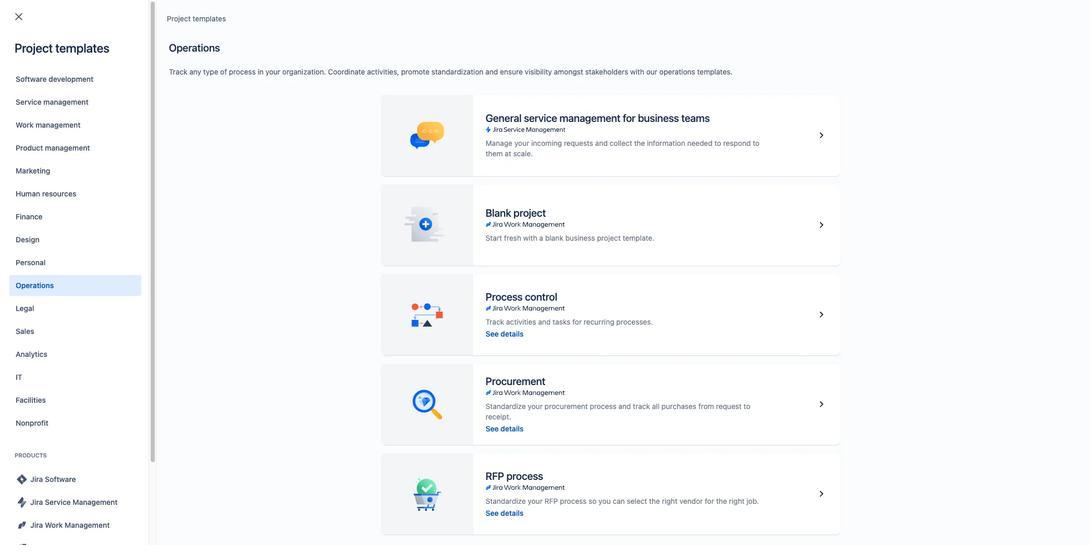 Task type: locate. For each thing, give the bounding box(es) containing it.
1 vertical spatial track
[[486, 317, 505, 326]]

0 horizontal spatial rfp
[[486, 470, 504, 482]]

standardize up receipt.
[[486, 402, 526, 411]]

management inside button
[[43, 98, 89, 106]]

jira
[[162, 77, 174, 86], [30, 475, 43, 484], [30, 498, 43, 507], [30, 521, 43, 530]]

recurring
[[584, 317, 615, 326]]

human resources
[[16, 189, 76, 198]]

team-managed software
[[412, 127, 496, 135]]

marketing button
[[9, 161, 141, 182]]

2 vertical spatial project
[[98, 126, 122, 135]]

manage
[[486, 139, 513, 148]]

1 horizontal spatial with
[[631, 67, 645, 76]]

0 horizontal spatial right
[[662, 497, 678, 506]]

general service management for business teams
[[486, 112, 710, 124]]

1 see details from the top
[[486, 329, 524, 338]]

right left job.
[[730, 497, 745, 506]]

0 vertical spatial management
[[73, 498, 118, 507]]

1 vertical spatial service
[[45, 498, 71, 507]]

see details button for rfp
[[486, 508, 524, 519]]

0 horizontal spatial project
[[15, 41, 53, 55]]

1 vertical spatial with
[[524, 234, 538, 243]]

1 horizontal spatial templates
[[193, 14, 226, 23]]

1 see from the top
[[486, 329, 499, 338]]

software up service management
[[16, 75, 47, 83]]

1 vertical spatial work
[[45, 521, 63, 530]]

your down rfp process
[[528, 497, 543, 506]]

marketing
[[16, 166, 50, 175]]

business up information
[[638, 112, 679, 124]]

your up 'scale.' on the left of page
[[515, 139, 530, 148]]

service up star not my project icon
[[16, 98, 41, 106]]

2 standardize from the top
[[486, 497, 526, 506]]

see details for process
[[486, 329, 524, 338]]

to
[[715, 139, 722, 148], [753, 139, 760, 148], [744, 402, 751, 411]]

2 horizontal spatial project
[[167, 14, 191, 23]]

not my project
[[72, 126, 122, 135]]

0 vertical spatial details
[[501, 329, 524, 338]]

work up product
[[16, 121, 34, 129]]

all
[[653, 402, 660, 411]]

and left track
[[619, 402, 631, 411]]

1 see details button from the top
[[486, 329, 524, 339]]

see
[[486, 329, 499, 338], [486, 424, 499, 433], [486, 509, 499, 518]]

vendor
[[680, 497, 703, 506]]

1 horizontal spatial to
[[744, 402, 751, 411]]

1 vertical spatial project
[[15, 41, 53, 55]]

software inside the software development button
[[16, 75, 47, 83]]

project left 'template.'
[[598, 234, 621, 243]]

analytics
[[16, 350, 47, 359]]

right
[[662, 497, 678, 506], [730, 497, 745, 506]]

see down receipt.
[[486, 424, 499, 433]]

it button
[[9, 367, 141, 388]]

your
[[266, 67, 281, 76], [515, 139, 530, 148], [528, 402, 543, 411], [528, 497, 543, 506]]

see down process
[[486, 329, 499, 338]]

fresh
[[504, 234, 522, 243]]

0 horizontal spatial for
[[573, 317, 582, 326]]

primary element
[[6, 0, 893, 29]]

for
[[623, 112, 636, 124], [573, 317, 582, 326], [705, 497, 715, 506]]

select
[[627, 497, 648, 506]]

jira software
[[30, 475, 76, 484]]

jira work management image
[[486, 221, 565, 229], [486, 221, 565, 229], [486, 304, 565, 313], [486, 304, 565, 313], [486, 389, 565, 397], [486, 389, 565, 397], [486, 484, 565, 492], [486, 484, 565, 492]]

1 horizontal spatial track
[[486, 317, 505, 326]]

1 horizontal spatial service
[[45, 498, 71, 507]]

any
[[190, 67, 201, 76]]

0 horizontal spatial business
[[566, 234, 596, 243]]

project up a
[[514, 207, 546, 219]]

for right tasks
[[573, 317, 582, 326]]

projects
[[21, 43, 65, 57]]

0 vertical spatial project
[[514, 207, 546, 219]]

teams
[[682, 112, 710, 124]]

jira for jira work management
[[30, 521, 43, 530]]

1 vertical spatial rfp
[[545, 497, 558, 506]]

project templates
[[167, 14, 226, 23], [15, 41, 109, 55]]

see for process
[[486, 329, 499, 338]]

1 vertical spatial operations
[[16, 281, 54, 290]]

operations down personal
[[16, 281, 54, 290]]

service
[[524, 112, 558, 124]]

1 standardize from the top
[[486, 402, 526, 411]]

management
[[73, 498, 118, 507], [65, 521, 110, 530]]

0 horizontal spatial project templates
[[15, 41, 109, 55]]

purchases
[[662, 402, 697, 411]]

to right respond
[[753, 139, 760, 148]]

0 vertical spatial see details button
[[486, 329, 524, 339]]

the right collect
[[635, 139, 646, 148]]

service down jira software on the left bottom of page
[[45, 498, 71, 507]]

manage your incoming requests and collect the information needed to respond to them at scale.
[[486, 139, 760, 158]]

3 see from the top
[[486, 509, 499, 518]]

management down the jira service management button
[[65, 521, 110, 530]]

right left vendor on the right bottom of the page
[[662, 497, 678, 506]]

0 vertical spatial software
[[16, 75, 47, 83]]

and left tasks
[[539, 317, 551, 326]]

to right needed
[[715, 139, 722, 148]]

jira product discovery image
[[16, 543, 28, 546]]

2 vertical spatial for
[[705, 497, 715, 506]]

collect
[[610, 139, 633, 148]]

jira software image
[[16, 474, 28, 486]]

track
[[169, 67, 188, 76], [486, 317, 505, 326]]

products
[[176, 77, 206, 86]]

your left procurement
[[528, 402, 543, 411]]

blank project image
[[816, 219, 828, 232]]

jira service management image
[[486, 126, 566, 134], [486, 126, 566, 134], [16, 497, 28, 509]]

0 horizontal spatial with
[[524, 234, 538, 243]]

0 vertical spatial rfp
[[486, 470, 504, 482]]

see details for rfp
[[486, 509, 524, 518]]

details down receipt.
[[501, 424, 524, 433]]

track left activities
[[486, 317, 505, 326]]

1 horizontal spatial right
[[730, 497, 745, 506]]

human
[[16, 189, 40, 198]]

see details down rfp process
[[486, 509, 524, 518]]

service management button
[[9, 92, 141, 113]]

1 horizontal spatial operations
[[169, 42, 220, 54]]

3 details from the top
[[501, 509, 524, 518]]

incoming
[[532, 139, 562, 148]]

name button
[[51, 104, 90, 115]]

management down not at the left top
[[45, 143, 90, 152]]

0 vertical spatial service
[[16, 98, 41, 106]]

information
[[648, 139, 686, 148]]

details
[[501, 329, 524, 338], [501, 424, 524, 433], [501, 509, 524, 518]]

software
[[466, 127, 496, 135]]

stakeholders
[[586, 67, 629, 76]]

see details button down rfp process
[[486, 508, 524, 519]]

None text field
[[22, 74, 124, 89]]

from
[[699, 402, 715, 411]]

0 vertical spatial standardize
[[486, 402, 526, 411]]

standardize down rfp process
[[486, 497, 526, 506]]

service
[[16, 98, 41, 106], [45, 498, 71, 507]]

1 horizontal spatial business
[[638, 112, 679, 124]]

management down 'jira software' button
[[73, 498, 118, 507]]

details for rfp
[[501, 509, 524, 518]]

your for rfp process
[[528, 497, 543, 506]]

0 horizontal spatial operations
[[16, 281, 54, 290]]

0 horizontal spatial project
[[514, 207, 546, 219]]

design
[[16, 235, 40, 244]]

2 horizontal spatial for
[[705, 497, 715, 506]]

work management
[[16, 121, 81, 129]]

operations up the any
[[169, 42, 220, 54]]

and
[[486, 67, 498, 76], [596, 139, 608, 148], [539, 317, 551, 326], [619, 402, 631, 411]]

3 see details from the top
[[486, 509, 524, 518]]

0 horizontal spatial service
[[16, 98, 41, 106]]

2 see details from the top
[[486, 424, 524, 433]]

business right blank
[[566, 234, 596, 243]]

operations
[[169, 42, 220, 54], [16, 281, 54, 290]]

1 vertical spatial standardize
[[486, 497, 526, 506]]

and left collect
[[596, 139, 608, 148]]

0 vertical spatial work
[[16, 121, 34, 129]]

facilities
[[16, 396, 46, 405]]

see down rfp process
[[486, 509, 499, 518]]

0 vertical spatial project
[[167, 14, 191, 23]]

1 vertical spatial see
[[486, 424, 499, 433]]

respond
[[724, 139, 751, 148]]

0 vertical spatial see
[[486, 329, 499, 338]]

see details button down activities
[[486, 329, 524, 339]]

general service management for business teams image
[[816, 129, 828, 142]]

1 vertical spatial software
[[45, 475, 76, 484]]

to right request
[[744, 402, 751, 411]]

1 vertical spatial see details
[[486, 424, 524, 433]]

for up collect
[[623, 112, 636, 124]]

standardize your rfp process so you can select the right vendor for the right job.
[[486, 497, 760, 506]]

management down development
[[43, 98, 89, 106]]

software up jira service management
[[45, 475, 76, 484]]

1 horizontal spatial project templates
[[167, 14, 226, 23]]

software development button
[[9, 69, 141, 90]]

1 vertical spatial see details button
[[486, 424, 524, 434]]

1 horizontal spatial project
[[598, 234, 621, 243]]

1 horizontal spatial project
[[98, 126, 122, 135]]

0 vertical spatial track
[[169, 67, 188, 76]]

see details button
[[486, 329, 524, 339], [486, 424, 524, 434], [486, 508, 524, 519]]

project inside project templates link
[[167, 14, 191, 23]]

with left a
[[524, 234, 538, 243]]

your inside manage your incoming requests and collect the information needed to respond to them at scale.
[[515, 139, 530, 148]]

0 horizontal spatial the
[[635, 139, 646, 148]]

2 vertical spatial details
[[501, 509, 524, 518]]

standardize for rfp process
[[486, 497, 526, 506]]

3 see details button from the top
[[486, 508, 524, 519]]

1 horizontal spatial for
[[623, 112, 636, 124]]

see details down activities
[[486, 329, 524, 338]]

2 right from the left
[[730, 497, 745, 506]]

work down jira service management
[[45, 521, 63, 530]]

jira for jira software
[[30, 475, 43, 484]]

not my project link
[[55, 125, 277, 137]]

management down name in the left of the page
[[35, 121, 81, 129]]

details down activities
[[501, 329, 524, 338]]

procurement
[[545, 402, 588, 411]]

see details button down receipt.
[[486, 424, 524, 434]]

0 vertical spatial templates
[[193, 14, 226, 23]]

start
[[486, 234, 502, 243]]

1 vertical spatial business
[[566, 234, 596, 243]]

jira work management image
[[16, 520, 28, 532], [16, 520, 28, 532]]

standardize inside standardize your procurement process and track all purchases from request to receipt.
[[486, 402, 526, 411]]

1 vertical spatial templates
[[55, 41, 109, 55]]

the
[[635, 139, 646, 148], [650, 497, 661, 506], [717, 497, 728, 506]]

2 vertical spatial see
[[486, 509, 499, 518]]

with left our at the top of the page
[[631, 67, 645, 76]]

with
[[631, 67, 645, 76], [524, 234, 538, 243]]

jira product discovery image
[[16, 543, 28, 546]]

1 vertical spatial management
[[65, 521, 110, 530]]

them
[[486, 149, 503, 158]]

software
[[16, 75, 47, 83], [45, 475, 76, 484]]

our
[[647, 67, 658, 76]]

and inside manage your incoming requests and collect the information needed to respond to them at scale.
[[596, 139, 608, 148]]

1 horizontal spatial rfp
[[545, 497, 558, 506]]

process
[[229, 67, 256, 76], [590, 402, 617, 411], [507, 470, 544, 482], [560, 497, 587, 506]]

0 horizontal spatial track
[[169, 67, 188, 76]]

rfp process image
[[816, 488, 828, 501]]

control
[[525, 291, 558, 303]]

template.
[[623, 234, 655, 243]]

0 horizontal spatial work
[[16, 121, 34, 129]]

0 vertical spatial see details
[[486, 329, 524, 338]]

your inside standardize your procurement process and track all purchases from request to receipt.
[[528, 402, 543, 411]]

1 horizontal spatial the
[[650, 497, 661, 506]]

1 vertical spatial project templates
[[15, 41, 109, 55]]

process inside standardize your procurement process and track all purchases from request to receipt.
[[590, 402, 617, 411]]

1 vertical spatial details
[[501, 424, 524, 433]]

standardization
[[432, 67, 484, 76]]

not
[[72, 126, 84, 135]]

procurement
[[486, 375, 546, 387]]

1 details from the top
[[501, 329, 524, 338]]

jira service management image inside button
[[16, 497, 28, 509]]

track up all jira products
[[169, 67, 188, 76]]

for right vendor on the right bottom of the page
[[705, 497, 715, 506]]

banner
[[0, 0, 1091, 29]]

details down rfp process
[[501, 509, 524, 518]]

see details down receipt.
[[486, 424, 524, 433]]

0 vertical spatial with
[[631, 67, 645, 76]]

1 right from the left
[[662, 497, 678, 506]]

your for general service management for business teams
[[515, 139, 530, 148]]

2 horizontal spatial to
[[753, 139, 760, 148]]

2 vertical spatial see details
[[486, 509, 524, 518]]

the right select
[[650, 497, 661, 506]]

the right vendor on the right bottom of the page
[[717, 497, 728, 506]]

rfp
[[486, 470, 504, 482], [545, 497, 558, 506]]

2 vertical spatial see details button
[[486, 508, 524, 519]]



Task type: describe. For each thing, give the bounding box(es) containing it.
finance
[[16, 212, 43, 221]]

open image
[[234, 75, 246, 88]]

management for product management
[[45, 143, 90, 152]]

sales button
[[9, 321, 141, 342]]

2 details from the top
[[501, 424, 524, 433]]

1
[[44, 161, 47, 170]]

product management button
[[9, 138, 141, 159]]

0 horizontal spatial templates
[[55, 41, 109, 55]]

lead
[[621, 105, 638, 114]]

coordinate
[[328, 67, 365, 76]]

blank project
[[486, 207, 546, 219]]

and left ensure
[[486, 67, 498, 76]]

details for process
[[501, 329, 524, 338]]

products
[[15, 452, 47, 459]]

process control
[[486, 291, 558, 303]]

software inside 'jira software' button
[[45, 475, 76, 484]]

analytics button
[[9, 344, 141, 365]]

templates.
[[698, 67, 733, 76]]

previous image
[[23, 159, 35, 172]]

jira service management
[[30, 498, 118, 507]]

legal button
[[9, 298, 141, 319]]

general
[[486, 112, 522, 124]]

jira work management
[[30, 521, 110, 530]]

request
[[717, 402, 742, 411]]

standardize your procurement process and track all purchases from request to receipt.
[[486, 402, 751, 421]]

personal
[[16, 258, 46, 267]]

all
[[151, 77, 160, 86]]

see details button for process
[[486, 329, 524, 339]]

activities,
[[367, 67, 399, 76]]

jira software image
[[16, 474, 28, 486]]

receipt.
[[486, 412, 512, 421]]

organization.
[[283, 67, 326, 76]]

track for track any type of process in your organization. coordinate activities, promote standardization and ensure visibility amongst stakeholders with our operations templates.
[[169, 67, 188, 76]]

management for service management
[[43, 98, 89, 106]]

the inside manage your incoming requests and collect the information needed to respond to them at scale.
[[635, 139, 646, 148]]

tasks
[[553, 317, 571, 326]]

activities
[[507, 317, 537, 326]]

team-
[[412, 127, 433, 135]]

so
[[589, 497, 597, 506]]

0 horizontal spatial to
[[715, 139, 722, 148]]

start fresh with a blank business project template.
[[486, 234, 655, 243]]

requests
[[564, 139, 594, 148]]

back to projects image
[[13, 10, 25, 23]]

process
[[486, 291, 523, 303]]

your for procurement
[[528, 402, 543, 411]]

1 vertical spatial project
[[598, 234, 621, 243]]

and inside standardize your procurement process and track all purchases from request to receipt.
[[619, 402, 631, 411]]

star not my project image
[[30, 125, 42, 137]]

design button
[[9, 230, 141, 250]]

0 vertical spatial operations
[[169, 42, 220, 54]]

jira for jira service management
[[30, 498, 43, 507]]

project inside not my project link
[[98, 126, 122, 135]]

operations button
[[9, 275, 141, 296]]

service inside service management button
[[16, 98, 41, 106]]

it
[[16, 373, 22, 382]]

ensure
[[500, 67, 523, 76]]

software development
[[16, 75, 94, 83]]

you
[[599, 497, 611, 506]]

management for work management
[[35, 121, 81, 129]]

at
[[505, 149, 512, 158]]

human resources button
[[9, 184, 141, 205]]

type
[[203, 67, 218, 76]]

finance button
[[9, 207, 141, 227]]

work management button
[[9, 115, 141, 136]]

process control image
[[816, 309, 828, 321]]

scale.
[[514, 149, 533, 158]]

name
[[55, 105, 75, 114]]

project templates link
[[167, 13, 226, 25]]

2 horizontal spatial the
[[717, 497, 728, 506]]

0 vertical spatial for
[[623, 112, 636, 124]]

nonprofit button
[[9, 413, 141, 434]]

development
[[49, 75, 94, 83]]

can
[[613, 497, 625, 506]]

track for track activities and tasks for recurring processes.
[[486, 317, 505, 326]]

processes.
[[617, 317, 653, 326]]

product management
[[16, 143, 90, 152]]

2 see details button from the top
[[486, 424, 524, 434]]

visibility
[[525, 67, 552, 76]]

service inside the jira service management button
[[45, 498, 71, 507]]

1 button
[[38, 157, 54, 174]]

track activities and tasks for recurring processes.
[[486, 317, 653, 326]]

management for jira work management
[[65, 521, 110, 530]]

lead button
[[617, 104, 651, 115]]

product
[[16, 143, 43, 152]]

legal
[[16, 304, 34, 313]]

service management
[[16, 98, 89, 106]]

jira service management image
[[16, 497, 28, 509]]

management for jira service management
[[73, 498, 118, 507]]

jira service management button
[[9, 493, 141, 513]]

operations inside button
[[16, 281, 54, 290]]

resources
[[42, 189, 76, 198]]

your right in
[[266, 67, 281, 76]]

rfp process
[[486, 470, 544, 482]]

my
[[86, 126, 96, 135]]

see for rfp
[[486, 509, 499, 518]]

jira work management button
[[9, 515, 141, 536]]

managed
[[433, 127, 464, 135]]

track
[[633, 402, 651, 411]]

track any type of process in your organization. coordinate activities, promote standardization and ensure visibility amongst stakeholders with our operations templates.
[[169, 67, 733, 76]]

jira software button
[[9, 470, 141, 490]]

personal button
[[9, 253, 141, 273]]

0 vertical spatial project templates
[[167, 14, 226, 23]]

2 see from the top
[[486, 424, 499, 433]]

procurement image
[[816, 399, 828, 411]]

Search field
[[893, 6, 997, 23]]

1 horizontal spatial work
[[45, 521, 63, 530]]

job.
[[747, 497, 760, 506]]

to inside standardize your procurement process and track all purchases from request to receipt.
[[744, 402, 751, 411]]

standardize for procurement
[[486, 402, 526, 411]]

0 vertical spatial business
[[638, 112, 679, 124]]

1 vertical spatial for
[[573, 317, 582, 326]]

in
[[258, 67, 264, 76]]

nonprofit
[[16, 419, 48, 428]]

management up requests
[[560, 112, 621, 124]]



Task type: vqa. For each thing, say whether or not it's contained in the screenshot.
bottom the for
yes



